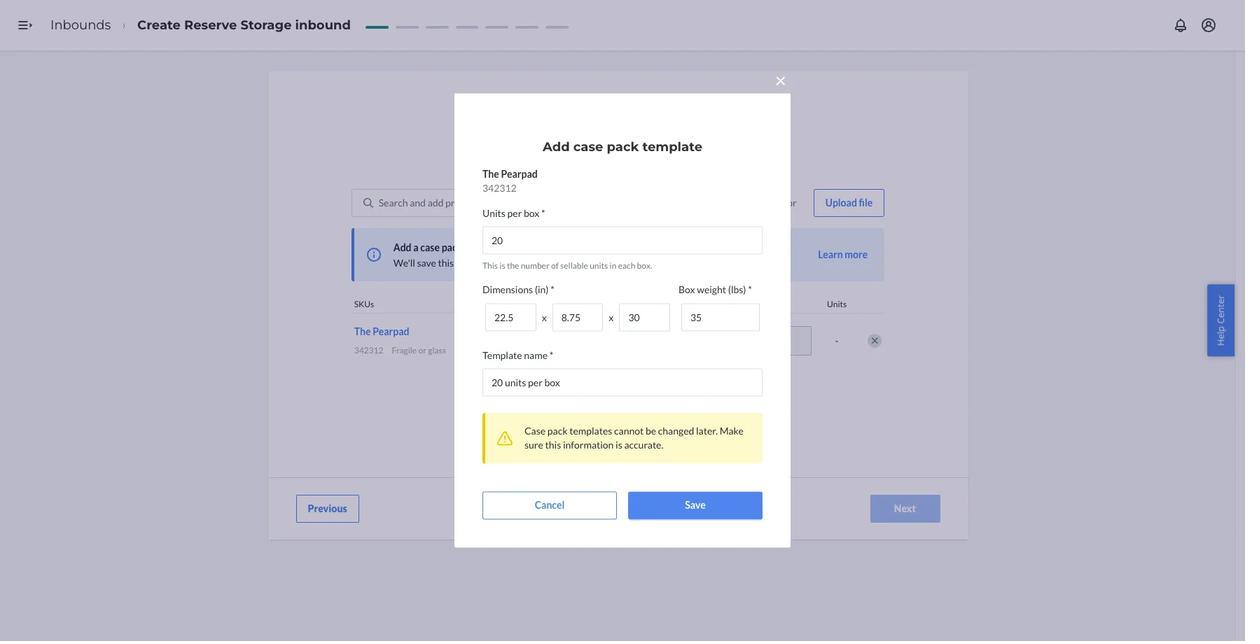 Task type: describe. For each thing, give the bounding box(es) containing it.
inbounds link
[[50, 17, 111, 33]]

each inside × document
[[618, 261, 635, 271]]

outside
[[553, 153, 585, 165]]

make
[[720, 425, 744, 437]]

information inside case packs must have product information or a scannable barcode on the outside of the box.
[[594, 139, 644, 151]]

boxes
[[747, 299, 769, 310]]

dimensions (in) *
[[482, 284, 554, 296]]

342312 inside "row"
[[354, 345, 383, 356]]

add for add a case pack template for each product. we'll save this information for future inbounds.
[[393, 242, 411, 253]]

* right (in)
[[551, 284, 554, 296]]

weight
[[697, 284, 726, 296]]

the pearpad
[[354, 326, 409, 338]]

dimensions
[[482, 284, 533, 296]]

0 vertical spatial for
[[506, 242, 519, 253]]

pearpad for the pearpad
[[373, 326, 409, 338]]

case packs must have product information or a scannable barcode on the outside of the box.
[[463, 139, 773, 165]]

lbs number field
[[681, 304, 760, 332]]

inbounds
[[50, 17, 111, 33]]

case inside × document
[[573, 140, 603, 155]]

box
[[679, 284, 695, 296]]

pack inside add a case pack template for each product. we'll save this information for future inbounds.
[[442, 242, 462, 253]]

box weight (lbs) *
[[679, 284, 752, 296]]

1 vertical spatial learn more button
[[818, 248, 868, 262]]

packing details
[[555, 299, 610, 310]]

0 vertical spatial learn more button
[[633, 153, 683, 167]]

information inside add a case pack template for each product. we'll save this information for future inbounds.
[[456, 257, 507, 269]]

template for add a case pack template for each product. we'll save this information for future inbounds.
[[464, 242, 504, 253]]

case for case packs must have product information or a scannable barcode on the outside of the box.
[[463, 139, 484, 151]]

next
[[894, 503, 916, 515]]

future
[[523, 257, 550, 269]]

on
[[746, 139, 757, 151]]

pearpad for the pearpad 342312
[[501, 168, 538, 180]]

the pearpad link
[[354, 326, 409, 338]]

templates
[[569, 425, 612, 437]]

scannable
[[664, 139, 707, 151]]

fragile or glass
[[392, 345, 446, 356]]

cancel
[[535, 500, 565, 512]]

units for units per box *
[[482, 208, 506, 219]]

box. inside × document
[[637, 261, 652, 271]]

center
[[1215, 295, 1227, 324]]

number
[[521, 261, 550, 271]]

W number field
[[552, 304, 603, 332]]

this is the number of sellable units in each box.
[[482, 261, 652, 271]]

-
[[835, 335, 838, 346]]

save
[[417, 257, 436, 269]]

save button
[[628, 492, 763, 520]]

add inside "row"
[[562, 336, 580, 348]]

case for + add case pack template
[[582, 336, 601, 348]]

have
[[535, 139, 556, 151]]

search image
[[363, 198, 373, 208]]

upload
[[825, 197, 857, 209]]

a inside add a case pack template for each product. we'll save this information for future inbounds.
[[413, 242, 419, 253]]

1 vertical spatial for
[[508, 257, 521, 269]]

must
[[512, 139, 534, 151]]

storage
[[241, 17, 292, 33]]

packing
[[555, 299, 583, 310]]

× document
[[454, 65, 791, 548]]

packs
[[486, 139, 510, 151]]

more for bottom learn more 'button'
[[845, 249, 868, 260]]

of inside × document
[[551, 261, 559, 271]]

row containing the pearpad
[[351, 313, 885, 368]]

help center
[[1215, 295, 1227, 346]]

this inside add a case pack template for each product. we'll save this information for future inbounds.
[[438, 257, 454, 269]]

barcode
[[709, 139, 744, 151]]

case pack templates cannot be changed later. make sure this information is accurate.
[[524, 425, 744, 451]]

units for units
[[827, 299, 847, 310]]

or inside "row"
[[418, 345, 426, 356]]

this inside case pack templates cannot be changed later. make sure this information is accurate.
[[545, 439, 561, 451]]

save
[[685, 500, 706, 512]]

2 horizontal spatial or
[[787, 197, 797, 209]]

a inside case packs must have product information or a scannable barcode on the outside of the box.
[[657, 139, 662, 151]]

per
[[507, 208, 522, 219]]

file
[[859, 197, 873, 209]]

accurate.
[[624, 439, 663, 451]]

template for + add case pack template
[[626, 336, 665, 348]]

× button
[[771, 65, 791, 92]]

0 horizontal spatial is
[[500, 261, 505, 271]]

in
[[610, 261, 616, 271]]

the inside × document
[[507, 261, 519, 271]]

case for add a case pack template for each product. we'll save this information for future inbounds.
[[420, 242, 440, 253]]

previous button
[[296, 495, 359, 523]]

case for case pack templates cannot be changed later. make sure this information is accurate.
[[524, 425, 546, 437]]

add for add case pack template
[[543, 140, 570, 155]]

1 vertical spatial the
[[597, 153, 612, 165]]

or inside case packs must have product information or a scannable barcode on the outside of the box.
[[646, 139, 656, 151]]

Number of boxes number field
[[750, 326, 812, 356]]

the for the pearpad 342312
[[482, 168, 499, 180]]



Task type: locate. For each thing, give the bounding box(es) containing it.
template
[[482, 350, 522, 362]]

this right sure
[[545, 439, 561, 451]]

row
[[351, 313, 885, 368]]

1 horizontal spatial this
[[545, 439, 561, 451]]

1 vertical spatial learn more
[[818, 249, 868, 260]]

1 vertical spatial is
[[616, 439, 622, 451]]

fragile
[[392, 345, 417, 356]]

1 horizontal spatial the
[[597, 153, 612, 165]]

342312 up units per box *
[[482, 182, 517, 194]]

learn for bottom learn more 'button'
[[818, 249, 843, 260]]

details
[[585, 299, 610, 310]]

case inside "row"
[[582, 336, 601, 348]]

342312 inside "the pearpad 342312"
[[482, 182, 517, 194]]

*
[[541, 208, 545, 219], [551, 284, 554, 296], [748, 284, 752, 296], [549, 350, 553, 362]]

0 vertical spatial each
[[521, 242, 541, 253]]

sure
[[524, 439, 543, 451]]

0 horizontal spatial or
[[418, 345, 426, 356]]

each up future
[[521, 242, 541, 253]]

each inside add a case pack template for each product. we'll save this information for future inbounds.
[[521, 242, 541, 253]]

0 vertical spatial the
[[482, 168, 499, 180]]

we'll
[[393, 257, 415, 269]]

1 horizontal spatial pearpad
[[501, 168, 538, 180]]

case up the save
[[420, 242, 440, 253]]

learn more down upload file button
[[818, 249, 868, 260]]

1 horizontal spatial learn more
[[818, 249, 868, 260]]

0 vertical spatial units
[[482, 208, 506, 219]]

0 horizontal spatial box.
[[614, 153, 631, 165]]

none number field inside × document
[[482, 226, 763, 254]]

x down details
[[609, 312, 614, 324]]

units up -
[[827, 299, 847, 310]]

for left future
[[508, 257, 521, 269]]

add right must on the top left
[[543, 140, 570, 155]]

1 vertical spatial 342312
[[354, 345, 383, 356]]

1 horizontal spatial case
[[524, 425, 546, 437]]

0 horizontal spatial the
[[354, 326, 371, 338]]

case inside add a case pack template for each product. we'll save this information for future inbounds.
[[420, 242, 440, 253]]

units inside × document
[[482, 208, 506, 219]]

add up we'll
[[393, 242, 411, 253]]

pearpad up fragile
[[373, 326, 409, 338]]

0 vertical spatial pearpad
[[501, 168, 538, 180]]

0 vertical spatial this
[[438, 257, 454, 269]]

template down l number field
[[626, 336, 665, 348]]

1 vertical spatial information
[[456, 257, 507, 269]]

1 vertical spatial a
[[413, 242, 419, 253]]

1 vertical spatial template
[[464, 242, 504, 253]]

inbounds.
[[552, 257, 593, 269]]

2 vertical spatial template
[[626, 336, 665, 348]]

0 vertical spatial learn
[[633, 153, 658, 165]]

name
[[524, 350, 548, 362]]

inbound
[[295, 17, 351, 33]]

1 horizontal spatial 342312
[[482, 182, 517, 194]]

box. right in
[[637, 261, 652, 271]]

learn more for top learn more 'button'
[[633, 153, 683, 165]]

(lbs)
[[728, 284, 746, 296]]

information down templates
[[563, 439, 614, 451]]

be
[[646, 425, 656, 437]]

upload file
[[825, 197, 873, 209]]

1 horizontal spatial units
[[827, 299, 847, 310]]

1 vertical spatial of
[[551, 261, 559, 271]]

is down cannot
[[616, 439, 622, 451]]

cannot
[[614, 425, 644, 437]]

for down units per box *
[[506, 242, 519, 253]]

breadcrumbs navigation
[[39, 5, 362, 46]]

0 vertical spatial case
[[463, 139, 484, 151]]

or left glass
[[418, 345, 426, 356]]

learn
[[633, 153, 658, 165], [818, 249, 843, 260]]

0 horizontal spatial each
[[521, 242, 541, 253]]

H number field
[[485, 304, 536, 332]]

0 vertical spatial is
[[500, 261, 505, 271]]

pearpad inside "row"
[[373, 326, 409, 338]]

the right outside
[[597, 153, 612, 165]]

1 vertical spatial each
[[618, 261, 635, 271]]

0 vertical spatial a
[[657, 139, 662, 151]]

box. inside case packs must have product information or a scannable barcode on the outside of the box.
[[614, 153, 631, 165]]

* right name
[[549, 350, 553, 362]]

1 horizontal spatial box.
[[637, 261, 652, 271]]

box
[[524, 208, 539, 219]]

more down scannable
[[660, 153, 683, 165]]

0 vertical spatial learn more
[[633, 153, 683, 165]]

None number field
[[482, 226, 763, 254]]

1 horizontal spatial more
[[845, 249, 868, 260]]

this
[[438, 257, 454, 269], [545, 439, 561, 451]]

1 vertical spatial add
[[393, 242, 411, 253]]

the inside "row"
[[354, 326, 371, 338]]

reserve
[[184, 17, 237, 33]]

0 vertical spatial more
[[660, 153, 683, 165]]

the pearpad 342312
[[482, 168, 538, 194]]

0 horizontal spatial x
[[542, 312, 547, 324]]

1 horizontal spatial learn more button
[[818, 248, 868, 262]]

1 vertical spatial pearpad
[[373, 326, 409, 338]]

case
[[573, 140, 603, 155], [420, 242, 440, 253], [582, 336, 601, 348]]

of right future
[[551, 261, 559, 271]]

units
[[482, 208, 506, 219], [827, 299, 847, 310]]

help
[[1215, 326, 1227, 346]]

0 vertical spatial the
[[759, 139, 773, 151]]

information inside case pack templates cannot be changed later. make sure this information is accurate.
[[563, 439, 614, 451]]

the left number
[[507, 261, 519, 271]]

box.
[[614, 153, 631, 165], [637, 261, 652, 271]]

add case pack template
[[543, 140, 702, 155]]

1 x from the left
[[542, 312, 547, 324]]

1 vertical spatial more
[[845, 249, 868, 260]]

1 vertical spatial case
[[420, 242, 440, 253]]

add inside add a case pack template for each product. we'll save this information for future inbounds.
[[393, 242, 411, 253]]

pearpad inside "the pearpad 342312"
[[501, 168, 538, 180]]

2 vertical spatial information
[[563, 439, 614, 451]]

0 horizontal spatial case
[[463, 139, 484, 151]]

is
[[500, 261, 505, 271], [616, 439, 622, 451]]

more down upload file button
[[845, 249, 868, 260]]

2 vertical spatial or
[[418, 345, 426, 356]]

previous
[[308, 503, 347, 515]]

1 vertical spatial case
[[524, 425, 546, 437]]

* right (lbs)
[[748, 284, 752, 296]]

0 horizontal spatial units
[[482, 208, 506, 219]]

0 vertical spatial or
[[646, 139, 656, 151]]

0 horizontal spatial the
[[507, 261, 519, 271]]

2 horizontal spatial the
[[759, 139, 773, 151]]

342312 down the pearpad link
[[354, 345, 383, 356]]

more for top learn more 'button'
[[660, 153, 683, 165]]

information right product
[[594, 139, 644, 151]]

template inside × document
[[642, 140, 702, 155]]

is right this
[[500, 261, 505, 271]]

case
[[463, 139, 484, 151], [524, 425, 546, 437]]

each
[[521, 242, 541, 253], [618, 261, 635, 271]]

x
[[542, 312, 547, 324], [609, 312, 614, 324]]

1 horizontal spatial or
[[646, 139, 656, 151]]

or
[[646, 139, 656, 151], [787, 197, 797, 209], [418, 345, 426, 356]]

the down packs
[[482, 168, 499, 180]]

each right in
[[618, 261, 635, 271]]

is inside case pack templates cannot be changed later. make sure this information is accurate.
[[616, 439, 622, 451]]

learn more for bottom learn more 'button'
[[818, 249, 868, 260]]

later.
[[696, 425, 718, 437]]

2 vertical spatial the
[[507, 261, 519, 271]]

box. right outside
[[614, 153, 631, 165]]

help center button
[[1208, 285, 1235, 357]]

create reserve storage inbound
[[137, 17, 351, 33]]

0 horizontal spatial of
[[551, 261, 559, 271]]

0 horizontal spatial more
[[660, 153, 683, 165]]

units
[[590, 261, 608, 271]]

skus
[[354, 299, 374, 310]]

learn more button down upload file button
[[818, 248, 868, 262]]

None text field
[[482, 369, 763, 397]]

learn for top learn more 'button'
[[633, 153, 658, 165]]

1 vertical spatial the
[[354, 326, 371, 338]]

pearpad
[[501, 168, 538, 180], [373, 326, 409, 338]]

template up this
[[464, 242, 504, 253]]

0 vertical spatial case
[[573, 140, 603, 155]]

2 vertical spatial add
[[562, 336, 580, 348]]

1 vertical spatial this
[[545, 439, 561, 451]]

product
[[558, 139, 592, 151]]

a up the save
[[413, 242, 419, 253]]

the
[[759, 139, 773, 151], [597, 153, 612, 165], [507, 261, 519, 271]]

1 vertical spatial units
[[827, 299, 847, 310]]

a left scannable
[[657, 139, 662, 151]]

1 horizontal spatial is
[[616, 439, 622, 451]]

add
[[543, 140, 570, 155], [393, 242, 411, 253], [562, 336, 580, 348]]

case right have
[[573, 140, 603, 155]]

template left barcode
[[642, 140, 702, 155]]

0 vertical spatial box.
[[614, 153, 631, 165]]

create
[[137, 17, 181, 33]]

0 horizontal spatial learn more button
[[633, 153, 683, 167]]

the
[[482, 168, 499, 180], [354, 326, 371, 338]]

information
[[594, 139, 644, 151], [456, 257, 507, 269], [563, 439, 614, 451]]

template name *
[[482, 350, 553, 362]]

0 vertical spatial add
[[543, 140, 570, 155]]

0 vertical spatial information
[[594, 139, 644, 151]]

case down w number field
[[582, 336, 601, 348]]

the inside "the pearpad 342312"
[[482, 168, 499, 180]]

or left upload
[[787, 197, 797, 209]]

this right the save
[[438, 257, 454, 269]]

* right box
[[541, 208, 545, 219]]

glass
[[428, 345, 446, 356]]

of down product
[[587, 153, 596, 165]]

×
[[775, 68, 786, 92]]

add inside × document
[[543, 140, 570, 155]]

1 vertical spatial learn
[[818, 249, 843, 260]]

0 horizontal spatial learn
[[633, 153, 658, 165]]

1 horizontal spatial a
[[657, 139, 662, 151]]

or left scannable
[[646, 139, 656, 151]]

+
[[554, 336, 560, 348]]

342312
[[482, 182, 517, 194], [354, 345, 383, 356]]

for
[[506, 242, 519, 253], [508, 257, 521, 269]]

0 horizontal spatial learn more
[[633, 153, 683, 165]]

+ add case pack template
[[554, 336, 665, 348]]

2 x from the left
[[609, 312, 614, 324]]

next button
[[870, 495, 940, 523]]

cancel button
[[482, 492, 617, 520]]

2 vertical spatial case
[[582, 336, 601, 348]]

L number field
[[619, 304, 670, 332]]

pack inside case pack templates cannot be changed later. make sure this information is accurate.
[[547, 425, 568, 437]]

x down (in)
[[542, 312, 547, 324]]

0 vertical spatial 342312
[[482, 182, 517, 194]]

information up 'dimensions'
[[456, 257, 507, 269]]

learn more down scannable
[[633, 153, 683, 165]]

case inside case packs must have product information or a scannable barcode on the outside of the box.
[[463, 139, 484, 151]]

add a case pack template for each product. we'll save this information for future inbounds.
[[393, 242, 593, 269]]

1 horizontal spatial each
[[618, 261, 635, 271]]

a
[[657, 139, 662, 151], [413, 242, 419, 253]]

0 horizontal spatial a
[[413, 242, 419, 253]]

0 horizontal spatial 342312
[[354, 345, 383, 356]]

sellable
[[560, 261, 588, 271]]

case up sure
[[524, 425, 546, 437]]

units left 'per'
[[482, 208, 506, 219]]

1 horizontal spatial the
[[482, 168, 499, 180]]

1 horizontal spatial of
[[587, 153, 596, 165]]

0 vertical spatial of
[[587, 153, 596, 165]]

the for the pearpad
[[354, 326, 371, 338]]

units per box *
[[482, 208, 545, 219]]

this
[[482, 261, 498, 271]]

1 horizontal spatial x
[[609, 312, 614, 324]]

changed
[[658, 425, 694, 437]]

the down skus
[[354, 326, 371, 338]]

of inside case packs must have product information or a scannable barcode on the outside of the box.
[[587, 153, 596, 165]]

1 vertical spatial box.
[[637, 261, 652, 271]]

upload file button
[[814, 189, 885, 217]]

the right 'on'
[[759, 139, 773, 151]]

none text field inside × document
[[482, 369, 763, 397]]

learn more button down scannable
[[633, 153, 683, 167]]

(in)
[[535, 284, 549, 296]]

0 horizontal spatial pearpad
[[373, 326, 409, 338]]

1 horizontal spatial learn
[[818, 249, 843, 260]]

learn more
[[633, 153, 683, 165], [818, 249, 868, 260]]

pearpad down must on the top left
[[501, 168, 538, 180]]

template inside add a case pack template for each product. we'll save this information for future inbounds.
[[464, 242, 504, 253]]

case left packs
[[463, 139, 484, 151]]

case inside case pack templates cannot be changed later. make sure this information is accurate.
[[524, 425, 546, 437]]

0 vertical spatial template
[[642, 140, 702, 155]]

0 horizontal spatial this
[[438, 257, 454, 269]]

pack
[[607, 140, 639, 155], [442, 242, 462, 253], [603, 336, 624, 348], [547, 425, 568, 437]]

product.
[[543, 242, 580, 253]]

of
[[587, 153, 596, 165], [551, 261, 559, 271]]

add right +
[[562, 336, 580, 348]]

learn more button
[[633, 153, 683, 167], [818, 248, 868, 262]]

1 vertical spatial or
[[787, 197, 797, 209]]



Task type: vqa. For each thing, say whether or not it's contained in the screenshot.
the top each
yes



